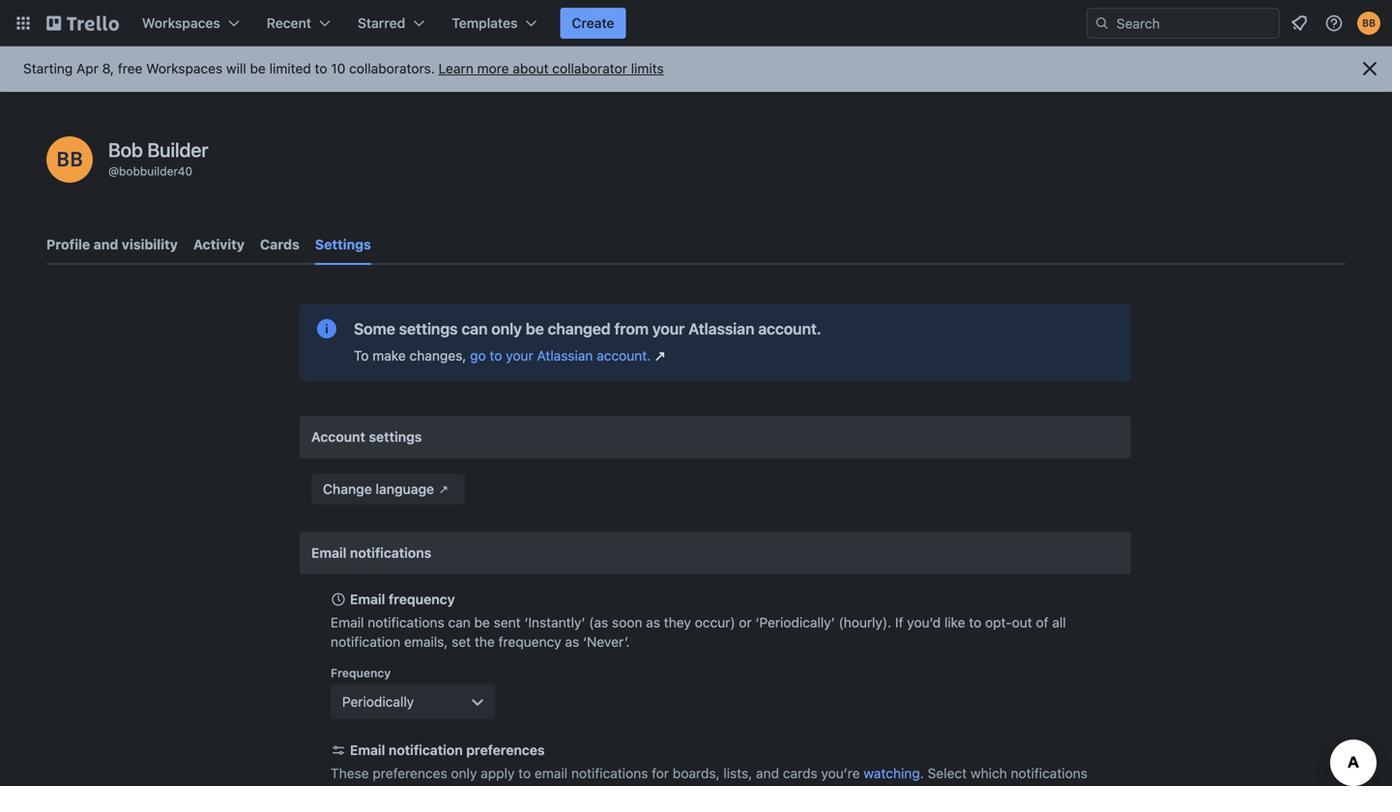 Task type: vqa. For each thing, say whether or not it's contained in the screenshot.
bottommost Forward icon
no



Task type: describe. For each thing, give the bounding box(es) containing it.
frequency
[[331, 666, 391, 680]]

email frequency
[[350, 591, 455, 607]]

1 horizontal spatial and
[[756, 765, 779, 781]]

like inside . select which notifications you'd like to receive via email.
[[368, 785, 389, 786]]

email
[[535, 765, 568, 781]]

changes,
[[410, 348, 467, 364]]

email for email frequency
[[350, 591, 385, 607]]

soon
[[612, 615, 643, 631]]

notifications left for
[[571, 765, 648, 781]]

change language
[[323, 481, 434, 497]]

free
[[118, 60, 143, 76]]

1 vertical spatial bob builder (bobbuilder40) image
[[46, 136, 93, 183]]

and inside profile and visibility link
[[94, 236, 118, 252]]

settings link
[[315, 227, 371, 265]]

starting
[[23, 60, 73, 76]]

learn
[[439, 60, 474, 76]]

limited
[[269, 60, 311, 76]]

about
[[513, 60, 549, 76]]

will
[[226, 60, 246, 76]]

starting apr 8, free workspaces will be limited to 10 collaborators. learn more about collaborator limits
[[23, 60, 664, 76]]

some settings can only be changed from your atlassian account.
[[354, 320, 822, 338]]

starred
[[358, 15, 405, 31]]

1 horizontal spatial account.
[[758, 320, 822, 338]]

or
[[739, 615, 752, 631]]

email for email notifications can be sent 'instantly' (as soon as they occur) or 'periodically' (hourly). if you'd like to opt-out of all notification emails, set the frequency as 'never'.
[[331, 615, 364, 631]]

0 horizontal spatial frequency
[[389, 591, 455, 607]]

to right the go
[[490, 348, 502, 364]]

you're
[[821, 765, 860, 781]]

go to your atlassian account.
[[470, 348, 651, 364]]

'instantly'
[[525, 615, 586, 631]]

these
[[331, 765, 369, 781]]

(hourly).
[[839, 615, 892, 631]]

frequency inside the email notifications can be sent 'instantly' (as soon as they occur) or 'periodically' (hourly). if you'd like to opt-out of all notification emails, set the frequency as 'never'.
[[499, 634, 562, 650]]

2 horizontal spatial be
[[526, 320, 544, 338]]

profile and visibility
[[46, 236, 178, 252]]

workspaces button
[[131, 8, 251, 39]]

1 vertical spatial account.
[[597, 348, 651, 364]]

account settings
[[311, 429, 422, 445]]

0 vertical spatial atlassian
[[689, 320, 755, 338]]

0 vertical spatial only
[[492, 320, 522, 338]]

@
[[108, 164, 119, 178]]

to left email
[[519, 765, 531, 781]]

cards
[[783, 765, 818, 781]]

select
[[928, 765, 967, 781]]

0 horizontal spatial be
[[250, 60, 266, 76]]

to left 10
[[315, 60, 327, 76]]

open information menu image
[[1325, 14, 1344, 33]]

activity link
[[193, 227, 245, 262]]

settings for account
[[369, 429, 422, 445]]

can for settings
[[462, 320, 488, 338]]

account
[[311, 429, 365, 445]]

profile
[[46, 236, 90, 252]]

collaborator
[[552, 60, 628, 76]]

.
[[920, 765, 924, 781]]

starred button
[[346, 8, 436, 39]]

cards link
[[260, 227, 300, 262]]

apr
[[76, 60, 99, 76]]

email notification preferences
[[350, 742, 545, 758]]

0 horizontal spatial as
[[565, 634, 580, 650]]

notifications up the email frequency
[[350, 545, 432, 561]]

create button
[[560, 8, 626, 39]]

change
[[323, 481, 372, 497]]

settings
[[315, 236, 371, 252]]

primary element
[[0, 0, 1393, 46]]

1 vertical spatial your
[[506, 348, 534, 364]]

go
[[470, 348, 486, 364]]

via
[[458, 785, 475, 786]]

8,
[[102, 60, 114, 76]]

these preferences only apply to email notifications for boards, lists, and cards you're watching
[[331, 765, 920, 781]]

to
[[354, 348, 369, 364]]

1 horizontal spatial your
[[653, 320, 685, 338]]

sm image
[[434, 480, 454, 499]]

to make changes,
[[354, 348, 470, 364]]

make
[[373, 348, 406, 364]]

10
[[331, 60, 346, 76]]

email notifications can be sent 'instantly' (as soon as they occur) or 'periodically' (hourly). if you'd like to opt-out of all notification emails, set the frequency as 'never'.
[[331, 615, 1066, 650]]

like inside the email notifications can be sent 'instantly' (as soon as they occur) or 'periodically' (hourly). if you'd like to opt-out of all notification emails, set the frequency as 'never'.
[[945, 615, 966, 631]]

emails,
[[404, 634, 448, 650]]

email notifications
[[311, 545, 432, 561]]

to inside . select which notifications you'd like to receive via email.
[[393, 785, 405, 786]]

changed
[[548, 320, 611, 338]]

notifications inside the email notifications can be sent 'instantly' (as soon as they occur) or 'periodically' (hourly). if you'd like to opt-out of all notification emails, set the frequency as 'never'.
[[368, 615, 445, 631]]



Task type: locate. For each thing, give the bounding box(es) containing it.
notification
[[331, 634, 401, 650], [389, 742, 463, 758]]

email up these at the left
[[350, 742, 385, 758]]

atlassian inside go to your atlassian account. link
[[537, 348, 593, 364]]

and right profile
[[94, 236, 118, 252]]

and
[[94, 236, 118, 252], [756, 765, 779, 781]]

profile and visibility link
[[46, 227, 178, 262]]

0 vertical spatial and
[[94, 236, 118, 252]]

notification up receive
[[389, 742, 463, 758]]

be up the
[[474, 615, 490, 631]]

receive
[[409, 785, 454, 786]]

templates
[[452, 15, 518, 31]]

0 horizontal spatial you'd
[[331, 785, 364, 786]]

can for notifications
[[448, 615, 471, 631]]

more
[[477, 60, 509, 76]]

email down change
[[311, 545, 347, 561]]

atlassian down changed
[[537, 348, 593, 364]]

settings up change language link
[[369, 429, 422, 445]]

1 vertical spatial and
[[756, 765, 779, 781]]

email.
[[479, 785, 516, 786]]

workspaces
[[142, 15, 220, 31], [146, 60, 223, 76]]

visibility
[[122, 236, 178, 252]]

preferences
[[466, 742, 545, 758], [373, 765, 447, 781]]

0 vertical spatial your
[[653, 320, 685, 338]]

if
[[895, 615, 904, 631]]

your right the go
[[506, 348, 534, 364]]

1 vertical spatial be
[[526, 320, 544, 338]]

atlassian
[[689, 320, 755, 338], [537, 348, 593, 364]]

notification inside the email notifications can be sent 'instantly' (as soon as they occur) or 'periodically' (hourly). if you'd like to opt-out of all notification emails, set the frequency as 'never'.
[[331, 634, 401, 650]]

notifications inside . select which notifications you'd like to receive via email.
[[1011, 765, 1088, 781]]

bob builder (bobbuilder40) image right open information menu icon
[[1358, 12, 1381, 35]]

1 vertical spatial only
[[451, 765, 477, 781]]

settings for some
[[399, 320, 458, 338]]

bob builder @ bobbuilder40
[[108, 138, 208, 178]]

1 vertical spatial frequency
[[499, 634, 562, 650]]

all
[[1053, 615, 1066, 631]]

language
[[376, 481, 434, 497]]

like left 'opt-'
[[945, 615, 966, 631]]

to left 'opt-'
[[969, 615, 982, 631]]

Search field
[[1110, 9, 1279, 38]]

activity
[[193, 236, 245, 252]]

1 horizontal spatial you'd
[[907, 615, 941, 631]]

go to your atlassian account. link
[[470, 346, 670, 366]]

be up go to your atlassian account.
[[526, 320, 544, 338]]

1 horizontal spatial atlassian
[[689, 320, 755, 338]]

notifications
[[350, 545, 432, 561], [368, 615, 445, 631], [571, 765, 648, 781], [1011, 765, 1088, 781]]

search image
[[1095, 15, 1110, 31]]

1 horizontal spatial frequency
[[499, 634, 562, 650]]

you'd down these at the left
[[331, 785, 364, 786]]

atlassian right from
[[689, 320, 755, 338]]

email inside the email notifications can be sent 'instantly' (as soon as they occur) or 'periodically' (hourly). if you'd like to opt-out of all notification emails, set the frequency as 'never'.
[[331, 615, 364, 631]]

frequency up emails,
[[389, 591, 455, 607]]

settings up changes, on the top left
[[399, 320, 458, 338]]

2 vertical spatial be
[[474, 615, 490, 631]]

from
[[615, 320, 649, 338]]

be right will
[[250, 60, 266, 76]]

preferences up receive
[[373, 765, 447, 781]]

0 vertical spatial you'd
[[907, 615, 941, 631]]

0 vertical spatial preferences
[[466, 742, 545, 758]]

1 vertical spatial like
[[368, 785, 389, 786]]

only up the via
[[451, 765, 477, 781]]

builder
[[147, 138, 208, 161]]

of
[[1036, 615, 1049, 631]]

create
[[572, 15, 615, 31]]

for
[[652, 765, 669, 781]]

lists,
[[724, 765, 753, 781]]

bob
[[108, 138, 143, 161]]

0 vertical spatial settings
[[399, 320, 458, 338]]

1 vertical spatial as
[[565, 634, 580, 650]]

periodically
[[342, 694, 414, 710]]

1 horizontal spatial like
[[945, 615, 966, 631]]

email up frequency
[[331, 615, 364, 631]]

can up set
[[448, 615, 471, 631]]

notification up frequency
[[331, 634, 401, 650]]

0 vertical spatial workspaces
[[142, 15, 220, 31]]

0 horizontal spatial bob builder (bobbuilder40) image
[[46, 136, 93, 183]]

can inside the email notifications can be sent 'instantly' (as soon as they occur) or 'periodically' (hourly). if you'd like to opt-out of all notification emails, set the frequency as 'never'.
[[448, 615, 471, 631]]

recent button
[[255, 8, 342, 39]]

boards,
[[673, 765, 720, 781]]

0 vertical spatial like
[[945, 615, 966, 631]]

0 vertical spatial can
[[462, 320, 488, 338]]

like
[[945, 615, 966, 631], [368, 785, 389, 786]]

learn more about collaborator limits link
[[439, 60, 664, 76]]

workspaces inside dropdown button
[[142, 15, 220, 31]]

0 vertical spatial bob builder (bobbuilder40) image
[[1358, 12, 1381, 35]]

as left they
[[646, 615, 660, 631]]

you'd inside . select which notifications you'd like to receive via email.
[[331, 785, 364, 786]]

email for email notification preferences
[[350, 742, 385, 758]]

you'd inside the email notifications can be sent 'instantly' (as soon as they occur) or 'periodically' (hourly). if you'd like to opt-out of all notification emails, set the frequency as 'never'.
[[907, 615, 941, 631]]

limits
[[631, 60, 664, 76]]

1 vertical spatial settings
[[369, 429, 422, 445]]

set
[[452, 634, 471, 650]]

1 horizontal spatial preferences
[[466, 742, 545, 758]]

apply
[[481, 765, 515, 781]]

collaborators.
[[349, 60, 435, 76]]

some
[[354, 320, 395, 338]]

as
[[646, 615, 660, 631], [565, 634, 580, 650]]

workspaces down 'workspaces' dropdown button
[[146, 60, 223, 76]]

to left receive
[[393, 785, 405, 786]]

notifications down the email frequency
[[368, 615, 445, 631]]

bob builder (bobbuilder40) image left @ at the left of the page
[[46, 136, 93, 183]]

your
[[653, 320, 685, 338], [506, 348, 534, 364]]

0 notifications image
[[1288, 12, 1311, 35]]

account.
[[758, 320, 822, 338], [597, 348, 651, 364]]

to
[[315, 60, 327, 76], [490, 348, 502, 364], [969, 615, 982, 631], [519, 765, 531, 781], [393, 785, 405, 786]]

you'd right if
[[907, 615, 941, 631]]

to inside the email notifications can be sent 'instantly' (as soon as they occur) or 'periodically' (hourly). if you'd like to opt-out of all notification emails, set the frequency as 'never'.
[[969, 615, 982, 631]]

0 horizontal spatial account.
[[597, 348, 651, 364]]

0 vertical spatial as
[[646, 615, 660, 631]]

watching link
[[864, 765, 920, 781]]

occur)
[[695, 615, 736, 631]]

change language link
[[311, 474, 465, 505]]

0 vertical spatial frequency
[[389, 591, 455, 607]]

templates button
[[440, 8, 549, 39]]

be inside the email notifications can be sent 'instantly' (as soon as they occur) or 'periodically' (hourly). if you'd like to opt-out of all notification emails, set the frequency as 'never'.
[[474, 615, 490, 631]]

be
[[250, 60, 266, 76], [526, 320, 544, 338], [474, 615, 490, 631]]

bob builder (bobbuilder40) image inside "primary" element
[[1358, 12, 1381, 35]]

1 vertical spatial notification
[[389, 742, 463, 758]]

cards
[[260, 236, 300, 252]]

0 horizontal spatial like
[[368, 785, 389, 786]]

frequency
[[389, 591, 455, 607], [499, 634, 562, 650]]

0 horizontal spatial preferences
[[373, 765, 447, 781]]

only up go to your atlassian account.
[[492, 320, 522, 338]]

. select which notifications you'd like to receive via email.
[[331, 765, 1088, 786]]

1 horizontal spatial be
[[474, 615, 490, 631]]

sent
[[494, 615, 521, 631]]

1 vertical spatial atlassian
[[537, 348, 593, 364]]

you'd
[[907, 615, 941, 631], [331, 785, 364, 786]]

only
[[492, 320, 522, 338], [451, 765, 477, 781]]

which
[[971, 765, 1007, 781]]

preferences up apply
[[466, 742, 545, 758]]

0 horizontal spatial your
[[506, 348, 534, 364]]

0 horizontal spatial and
[[94, 236, 118, 252]]

0 horizontal spatial only
[[451, 765, 477, 781]]

like down these at the left
[[368, 785, 389, 786]]

the
[[475, 634, 495, 650]]

watching
[[864, 765, 920, 781]]

0 vertical spatial account.
[[758, 320, 822, 338]]

and right lists,
[[756, 765, 779, 781]]

bob builder (bobbuilder40) image
[[1358, 12, 1381, 35], [46, 136, 93, 183]]

out
[[1012, 615, 1033, 631]]

opt-
[[986, 615, 1012, 631]]

1 vertical spatial preferences
[[373, 765, 447, 781]]

back to home image
[[46, 8, 119, 39]]

notifications right the which
[[1011, 765, 1088, 781]]

'never'.
[[583, 634, 630, 650]]

can
[[462, 320, 488, 338], [448, 615, 471, 631]]

they
[[664, 615, 691, 631]]

1 horizontal spatial bob builder (bobbuilder40) image
[[1358, 12, 1381, 35]]

recent
[[267, 15, 311, 31]]

0 vertical spatial notification
[[331, 634, 401, 650]]

1 vertical spatial you'd
[[331, 785, 364, 786]]

'periodically'
[[756, 615, 835, 631]]

0 horizontal spatial atlassian
[[537, 348, 593, 364]]

bobbuilder40
[[119, 164, 193, 178]]

workspaces up free
[[142, 15, 220, 31]]

1 horizontal spatial only
[[492, 320, 522, 338]]

1 vertical spatial workspaces
[[146, 60, 223, 76]]

settings
[[399, 320, 458, 338], [369, 429, 422, 445]]

1 vertical spatial can
[[448, 615, 471, 631]]

email for email notifications
[[311, 545, 347, 561]]

can up the go
[[462, 320, 488, 338]]

frequency down sent
[[499, 634, 562, 650]]

0 vertical spatial be
[[250, 60, 266, 76]]

(as
[[589, 615, 608, 631]]

as down the 'instantly'
[[565, 634, 580, 650]]

1 horizontal spatial as
[[646, 615, 660, 631]]

email down email notifications
[[350, 591, 385, 607]]

your right from
[[653, 320, 685, 338]]



